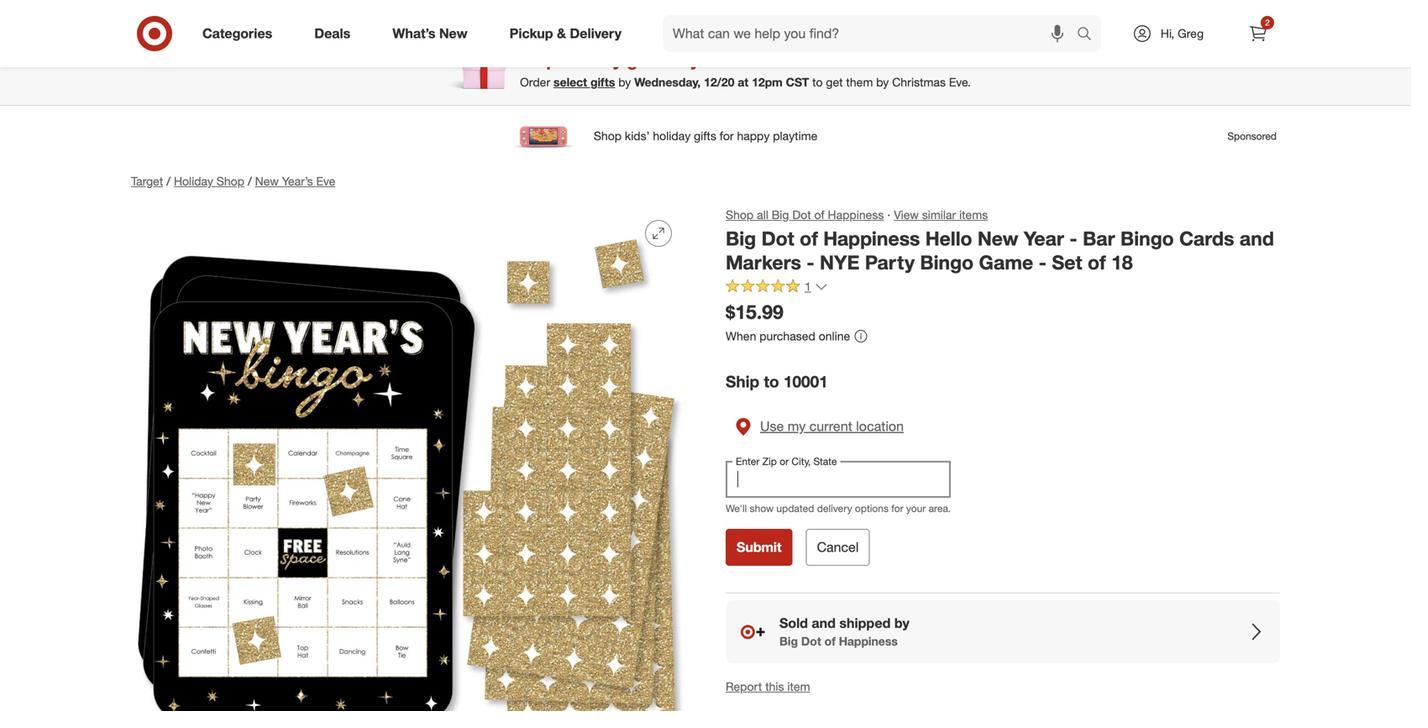 Task type: vqa. For each thing, say whether or not it's contained in the screenshot.
3+ at the right of page
no



Task type: describe. For each thing, give the bounding box(es) containing it.
cst
[[786, 75, 809, 90]]

select
[[554, 75, 587, 90]]

area.
[[929, 502, 951, 515]]

time
[[802, 49, 838, 71]]

1
[[805, 279, 811, 294]]

categories link
[[188, 15, 293, 52]]

your inside ship holiday gifts to your door on time order select gifts by wednesday, 12/20 at 12pm cst to get them by christmas eve.
[[691, 49, 728, 71]]

view similar items button
[[894, 207, 988, 223]]

12pm
[[752, 75, 783, 90]]

year's
[[282, 174, 313, 189]]

get
[[826, 75, 843, 90]]

new for target / holiday shop / new year's eve
[[255, 174, 279, 189]]

location
[[856, 418, 904, 435]]

0 vertical spatial happiness
[[828, 208, 884, 222]]

we'll show updated delivery options for your area.
[[726, 502, 951, 515]]

hello
[[926, 227, 973, 250]]

&
[[557, 25, 566, 42]]

all
[[757, 208, 769, 222]]

none text field inside fulfillment region
[[726, 461, 951, 498]]

show
[[750, 502, 774, 515]]

sold
[[780, 616, 808, 632]]

1 / from the left
[[167, 174, 171, 189]]

2 horizontal spatial -
[[1070, 227, 1078, 250]]

similar
[[922, 208, 956, 222]]

wednesday,
[[635, 75, 701, 90]]

target / holiday shop / new year's eve
[[131, 174, 335, 189]]

2 link
[[1240, 15, 1277, 52]]

on
[[776, 49, 797, 71]]

ship holiday gifts to your door on time order select gifts by wednesday, 12/20 at 12pm cst to get them by christmas eve.
[[520, 49, 971, 90]]

this
[[766, 680, 784, 694]]

1 horizontal spatial -
[[1039, 251, 1047, 275]]

holiday shop link
[[174, 174, 244, 189]]

party
[[865, 251, 915, 275]]

submit button
[[726, 529, 793, 566]]

use my current location link
[[726, 406, 951, 448]]

hi, greg
[[1161, 26, 1204, 41]]

view
[[894, 208, 919, 222]]

new for big dot of happiness hello new year - bar bingo cards and markers - nye party bingo game - set of 18
[[978, 227, 1019, 250]]

report
[[726, 680, 762, 694]]

big inside big dot of happiness hello new year - bar bingo cards and markers - nye party bingo game - set of 18
[[726, 227, 756, 250]]

0 horizontal spatial bingo
[[920, 251, 974, 275]]

2 horizontal spatial to
[[813, 75, 823, 90]]

big dot of happiness hello new year - bar bingo cards and markers - nye party bingo game - set of 18, 1 of 5 image
[[131, 207, 686, 712]]

0 vertical spatial shop
[[217, 174, 244, 189]]

search
[[1070, 27, 1110, 43]]

door
[[732, 49, 771, 71]]

what's new link
[[378, 15, 489, 52]]

target
[[131, 174, 163, 189]]

dot inside big dot of happiness hello new year - bar bingo cards and markers - nye party bingo game - set of 18
[[762, 227, 795, 250]]

2 / from the left
[[248, 174, 252, 189]]

for
[[892, 502, 904, 515]]

delivery
[[570, 25, 622, 42]]

target link
[[131, 174, 163, 189]]

report this item
[[726, 680, 810, 694]]

them
[[846, 75, 873, 90]]

eve.
[[949, 75, 971, 90]]

cancel
[[817, 539, 859, 556]]

0 vertical spatial bingo
[[1121, 227, 1174, 250]]

we'll
[[726, 502, 747, 515]]

big dot of happiness hello new year - bar bingo cards and markers - nye party bingo game - set of 18
[[726, 227, 1275, 275]]

1 horizontal spatial new
[[439, 25, 468, 42]]

advertisement region
[[118, 116, 1294, 156]]

holiday
[[174, 174, 213, 189]]

use
[[760, 418, 784, 435]]

pickup & delivery link
[[495, 15, 643, 52]]

10001
[[784, 372, 828, 392]]



Task type: locate. For each thing, give the bounding box(es) containing it.
-
[[1070, 227, 1078, 250], [807, 251, 815, 275], [1039, 251, 1047, 275]]

1 vertical spatial new
[[255, 174, 279, 189]]

when
[[726, 329, 756, 344]]

2
[[1266, 17, 1270, 28]]

deals
[[314, 25, 351, 42]]

2 vertical spatial new
[[978, 227, 1019, 250]]

fulfillment region
[[712, 359, 1280, 664]]

2 horizontal spatial by
[[895, 616, 910, 632]]

set
[[1052, 251, 1083, 275]]

cards
[[1180, 227, 1235, 250]]

0 vertical spatial and
[[1240, 227, 1275, 250]]

to
[[669, 49, 686, 71], [813, 75, 823, 90], [764, 372, 779, 392]]

$15.99
[[726, 300, 784, 324]]

nye
[[820, 251, 860, 275]]

to left get
[[813, 75, 823, 90]]

happiness inside big dot of happiness hello new year - bar bingo cards and markers - nye party bingo game - set of 18
[[824, 227, 920, 250]]

online
[[819, 329, 850, 344]]

0 vertical spatial to
[[669, 49, 686, 71]]

new inside big dot of happiness hello new year - bar bingo cards and markers - nye party bingo game - set of 18
[[978, 227, 1019, 250]]

- up set
[[1070, 227, 1078, 250]]

dot up markers
[[762, 227, 795, 250]]

happiness left view
[[828, 208, 884, 222]]

hi,
[[1161, 26, 1175, 41]]

holiday
[[562, 49, 622, 71]]

happiness
[[828, 208, 884, 222], [824, 227, 920, 250], [839, 634, 898, 649]]

0 horizontal spatial /
[[167, 174, 171, 189]]

your inside fulfillment region
[[907, 502, 926, 515]]

to inside fulfillment region
[[764, 372, 779, 392]]

cancel button
[[806, 529, 870, 566]]

1 horizontal spatial gifts
[[627, 49, 664, 71]]

12/20
[[704, 75, 735, 90]]

happiness down "shipped"
[[839, 634, 898, 649]]

ship
[[520, 49, 557, 71], [726, 372, 760, 392]]

None text field
[[726, 461, 951, 498]]

bar
[[1083, 227, 1115, 250]]

shop right holiday
[[217, 174, 244, 189]]

0 horizontal spatial and
[[812, 616, 836, 632]]

0 horizontal spatial gifts
[[591, 75, 615, 90]]

0 horizontal spatial shop
[[217, 174, 244, 189]]

1 vertical spatial big
[[726, 227, 756, 250]]

2 vertical spatial big
[[780, 634, 798, 649]]

1 vertical spatial dot
[[762, 227, 795, 250]]

1 vertical spatial ship
[[726, 372, 760, 392]]

ship for to
[[726, 372, 760, 392]]

gifts down holiday
[[591, 75, 615, 90]]

1 horizontal spatial bingo
[[1121, 227, 1174, 250]]

report this item button
[[726, 679, 810, 696]]

happiness inside sold and shipped by big dot of happiness
[[839, 634, 898, 649]]

0 vertical spatial ship
[[520, 49, 557, 71]]

0 vertical spatial your
[[691, 49, 728, 71]]

by right them
[[877, 75, 889, 90]]

at
[[738, 75, 749, 90]]

- down year
[[1039, 251, 1047, 275]]

shop left the all
[[726, 208, 754, 222]]

bingo down the hello
[[920, 251, 974, 275]]

bingo up '18' at the top
[[1121, 227, 1174, 250]]

your up 12/20
[[691, 49, 728, 71]]

current
[[810, 418, 853, 435]]

big down sold
[[780, 634, 798, 649]]

new year's eve link
[[255, 174, 335, 189]]

ship down when
[[726, 372, 760, 392]]

- up the 1 at the top of page
[[807, 251, 815, 275]]

dot
[[793, 208, 811, 222], [762, 227, 795, 250], [801, 634, 822, 649]]

by right "shipped"
[[895, 616, 910, 632]]

0 horizontal spatial your
[[691, 49, 728, 71]]

deals link
[[300, 15, 372, 52]]

what's
[[393, 25, 436, 42]]

your
[[691, 49, 728, 71], [907, 502, 926, 515]]

1 vertical spatial gifts
[[591, 75, 615, 90]]

big inside sold and shipped by big dot of happiness
[[780, 634, 798, 649]]

0 horizontal spatial to
[[669, 49, 686, 71]]

0 horizontal spatial new
[[255, 174, 279, 189]]

1 horizontal spatial ship
[[726, 372, 760, 392]]

1 horizontal spatial by
[[877, 75, 889, 90]]

items
[[960, 208, 988, 222]]

bingo
[[1121, 227, 1174, 250], [920, 251, 974, 275]]

new
[[439, 25, 468, 42], [255, 174, 279, 189], [978, 227, 1019, 250]]

2 vertical spatial dot
[[801, 634, 822, 649]]

dot down sold
[[801, 634, 822, 649]]

greg
[[1178, 26, 1204, 41]]

to left '10001'
[[764, 372, 779, 392]]

by inside sold and shipped by big dot of happiness
[[895, 616, 910, 632]]

my
[[788, 418, 806, 435]]

gifts up wednesday,
[[627, 49, 664, 71]]

1 horizontal spatial /
[[248, 174, 252, 189]]

shop all big dot of happiness
[[726, 208, 884, 222]]

2 vertical spatial happiness
[[839, 634, 898, 649]]

purchased
[[760, 329, 816, 344]]

1 vertical spatial shop
[[726, 208, 754, 222]]

1 vertical spatial your
[[907, 502, 926, 515]]

happiness up party
[[824, 227, 920, 250]]

year
[[1024, 227, 1065, 250]]

0 vertical spatial dot
[[793, 208, 811, 222]]

ship up order at the left of the page
[[520, 49, 557, 71]]

view similar items
[[894, 208, 988, 222]]

order
[[520, 75, 550, 90]]

What can we help you find? suggestions appear below search field
[[663, 15, 1081, 52]]

christmas
[[892, 75, 946, 90]]

2 vertical spatial to
[[764, 372, 779, 392]]

ship inside fulfillment region
[[726, 372, 760, 392]]

search button
[[1070, 15, 1110, 55]]

delivery
[[817, 502, 852, 515]]

1 link
[[726, 279, 828, 298]]

1 vertical spatial and
[[812, 616, 836, 632]]

pickup & delivery
[[510, 25, 622, 42]]

big
[[772, 208, 789, 222], [726, 227, 756, 250], [780, 634, 798, 649]]

ship for holiday
[[520, 49, 557, 71]]

new up game
[[978, 227, 1019, 250]]

use my current location
[[760, 418, 904, 435]]

by down holiday
[[619, 75, 631, 90]]

0 vertical spatial new
[[439, 25, 468, 42]]

what's new
[[393, 25, 468, 42]]

eve
[[316, 174, 335, 189]]

updated
[[777, 502, 815, 515]]

1 horizontal spatial to
[[764, 372, 779, 392]]

categories
[[202, 25, 272, 42]]

and inside sold and shipped by big dot of happiness
[[812, 616, 836, 632]]

/ right the target
[[167, 174, 171, 189]]

0 horizontal spatial by
[[619, 75, 631, 90]]

shop
[[217, 174, 244, 189], [726, 208, 754, 222]]

gifts
[[627, 49, 664, 71], [591, 75, 615, 90]]

pickup
[[510, 25, 553, 42]]

1 vertical spatial to
[[813, 75, 823, 90]]

1 horizontal spatial and
[[1240, 227, 1275, 250]]

1 horizontal spatial your
[[907, 502, 926, 515]]

dot right the all
[[793, 208, 811, 222]]

of inside sold and shipped by big dot of happiness
[[825, 634, 836, 649]]

1 horizontal spatial shop
[[726, 208, 754, 222]]

game
[[979, 251, 1034, 275]]

big right the all
[[772, 208, 789, 222]]

dot inside sold and shipped by big dot of happiness
[[801, 634, 822, 649]]

sold and shipped by big dot of happiness
[[780, 616, 910, 649]]

1 vertical spatial bingo
[[920, 251, 974, 275]]

item
[[788, 680, 810, 694]]

and right cards
[[1240, 227, 1275, 250]]

and inside big dot of happiness hello new year - bar bingo cards and markers - nye party bingo game - set of 18
[[1240, 227, 1275, 250]]

when purchased online
[[726, 329, 850, 344]]

0 horizontal spatial ship
[[520, 49, 557, 71]]

submit
[[737, 539, 782, 556]]

0 horizontal spatial -
[[807, 251, 815, 275]]

shipped
[[840, 616, 891, 632]]

ship inside ship holiday gifts to your door on time order select gifts by wednesday, 12/20 at 12pm cst to get them by christmas eve.
[[520, 49, 557, 71]]

of
[[815, 208, 825, 222], [800, 227, 818, 250], [1088, 251, 1106, 275], [825, 634, 836, 649]]

options
[[855, 502, 889, 515]]

2 horizontal spatial new
[[978, 227, 1019, 250]]

and
[[1240, 227, 1275, 250], [812, 616, 836, 632]]

0 vertical spatial gifts
[[627, 49, 664, 71]]

new left year's
[[255, 174, 279, 189]]

your right for
[[907, 502, 926, 515]]

new right "what's"
[[439, 25, 468, 42]]

by
[[619, 75, 631, 90], [877, 75, 889, 90], [895, 616, 910, 632]]

and right sold
[[812, 616, 836, 632]]

markers
[[726, 251, 801, 275]]

ship to 10001
[[726, 372, 828, 392]]

to up wednesday,
[[669, 49, 686, 71]]

0 vertical spatial big
[[772, 208, 789, 222]]

18
[[1112, 251, 1133, 275]]

/ right holiday shop link
[[248, 174, 252, 189]]

1 vertical spatial happiness
[[824, 227, 920, 250]]

big up markers
[[726, 227, 756, 250]]



